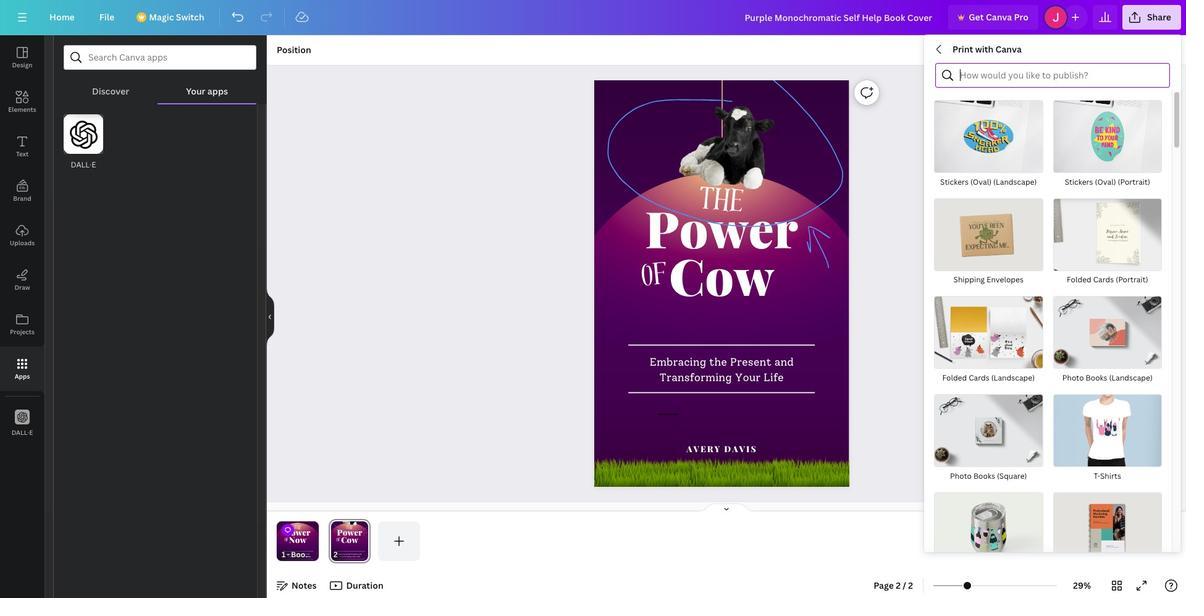 Task type: vqa. For each thing, say whether or not it's contained in the screenshot.
Bound Documents Image
yes



Task type: describe. For each thing, give the bounding box(es) containing it.
magic switch
[[149, 11, 204, 23]]

folded for folded cards (portrait)
[[1067, 275, 1092, 285]]

power now
[[285, 527, 311, 546]]

avery davis
[[687, 443, 758, 454]]

photo books (square) image
[[935, 395, 1043, 467]]

0 vertical spatial present
[[731, 356, 772, 369]]

photo for photo books (landscape)
[[1063, 373, 1084, 383]]

notes
[[292, 580, 317, 591]]

notes button
[[272, 576, 322, 596]]

cow
[[669, 241, 775, 309]]

folded cards (landscape)
[[943, 373, 1035, 383]]

0 horizontal spatial transforming
[[288, 556, 300, 558]]

shirts
[[1101, 471, 1122, 481]]

page 2 / 2 button
[[869, 576, 918, 596]]

1 horizontal spatial embracing
[[650, 356, 707, 369]]

canva assistant image
[[1151, 475, 1166, 490]]

brand button
[[0, 169, 45, 213]]

main menu bar
[[0, 0, 1187, 35]]

books for (landscape)
[[1086, 373, 1108, 383]]

duration button
[[327, 576, 389, 596]]

envelopes
[[987, 275, 1024, 285]]

share button
[[1123, 5, 1182, 30]]

discover button
[[64, 70, 158, 103]]

elements button
[[0, 80, 45, 124]]

stickers for stickers (oval) (portrait)
[[1065, 177, 1094, 187]]

0 vertical spatial dall·e
[[71, 159, 96, 170]]

cards for (portrait)
[[1094, 275, 1115, 285]]

with
[[976, 43, 994, 55]]

page 2 / 2
[[874, 580, 914, 591]]

1 horizontal spatial your
[[300, 556, 304, 558]]

t shirts image
[[1054, 395, 1162, 467]]

magic switch button
[[129, 5, 214, 30]]

2 horizontal spatial your
[[736, 371, 761, 384]]

canva inside get canva pro button
[[986, 11, 1012, 23]]

How would you like to publish? search field
[[960, 64, 1163, 87]]

now
[[289, 534, 307, 546]]

your apps button
[[158, 70, 257, 103]]

folded cards (portrait) image
[[1054, 199, 1162, 270]]

uploads button
[[0, 213, 45, 258]]

the inside of the
[[294, 524, 302, 533]]

home link
[[40, 5, 85, 30]]

t-shirts
[[1094, 471, 1122, 481]]

1 horizontal spatial transforming
[[660, 371, 733, 384]]

print
[[953, 43, 974, 55]]

design
[[12, 61, 32, 69]]

books for (square)
[[974, 471, 996, 481]]

folded cards (portrait)
[[1067, 275, 1149, 285]]

apps
[[15, 372, 30, 381]]

of for of
[[640, 251, 671, 305]]

stickers for stickers (oval) (landscape)
[[941, 177, 969, 187]]

power for now
[[285, 527, 311, 538]]

print with canva
[[953, 43, 1022, 55]]

design button
[[0, 35, 45, 80]]

share
[[1148, 11, 1172, 23]]

0 horizontal spatial embracing the present and transforming your life
[[286, 553, 310, 558]]

(landscape) for stickers (oval) (landscape)
[[994, 177, 1037, 187]]

photo for photo books (square)
[[951, 471, 972, 481]]

text
[[16, 150, 28, 158]]

get canva pro
[[969, 11, 1029, 23]]

1 2 from the left
[[896, 580, 901, 591]]

1 horizontal spatial and
[[775, 356, 794, 369]]

1 vertical spatial life
[[305, 556, 308, 558]]

0 vertical spatial life
[[764, 371, 784, 384]]

dall·e button
[[0, 401, 45, 446]]

hide pages image
[[697, 503, 757, 513]]

davis
[[725, 443, 758, 454]]

dm serif display
[[659, 412, 680, 416]]

dm
[[659, 412, 663, 416]]

apps button
[[0, 347, 45, 391]]

get canva pro button
[[949, 5, 1039, 30]]

stickers (oval) (portrait)
[[1065, 177, 1151, 187]]

file button
[[89, 5, 124, 30]]

apps
[[208, 85, 228, 97]]

1 vertical spatial present
[[299, 553, 306, 555]]



Task type: locate. For each thing, give the bounding box(es) containing it.
(oval) down stickers (oval) (portrait) image at top
[[1096, 177, 1117, 187]]

stickers (oval) (landscape)
[[941, 177, 1037, 187]]

and
[[775, 356, 794, 369], [307, 553, 310, 555]]

position button
[[272, 40, 316, 60]]

Search Canva apps search field
[[88, 46, 232, 69]]

(square)
[[997, 471, 1028, 481]]

1 vertical spatial of
[[284, 536, 289, 545]]

embracing up display
[[650, 356, 707, 369]]

get
[[969, 11, 984, 23]]

page 2 image
[[329, 522, 371, 561]]

0 vertical spatial and
[[775, 356, 794, 369]]

your inside button
[[186, 85, 206, 97]]

(portrait)
[[1118, 177, 1151, 187], [1116, 275, 1149, 285]]

0 horizontal spatial and
[[307, 553, 310, 555]]

embracing the present and transforming your life
[[650, 356, 794, 384], [286, 553, 310, 558]]

1 vertical spatial your
[[736, 371, 761, 384]]

0 vertical spatial photo
[[1063, 373, 1084, 383]]

0 horizontal spatial power
[[285, 527, 311, 538]]

draw
[[14, 283, 30, 292]]

0 vertical spatial your
[[186, 85, 206, 97]]

power
[[646, 194, 799, 261], [285, 527, 311, 538]]

1 vertical spatial books
[[974, 471, 996, 481]]

Design title text field
[[735, 5, 944, 30]]

home
[[49, 11, 75, 23]]

1 horizontal spatial photo
[[1063, 373, 1084, 383]]

brand
[[13, 194, 31, 203]]

(landscape) down folded cards (landscape) image
[[992, 373, 1035, 383]]

2
[[896, 580, 901, 591], [909, 580, 914, 591]]

wine tumblers image
[[935, 493, 1043, 565]]

1 vertical spatial cards
[[969, 373, 990, 383]]

1 horizontal spatial power
[[646, 194, 799, 261]]

0 horizontal spatial of
[[284, 536, 289, 545]]

folded down folded cards (portrait) image
[[1067, 275, 1092, 285]]

0 horizontal spatial present
[[299, 553, 306, 555]]

canva
[[986, 11, 1012, 23], [996, 43, 1022, 55]]

1 vertical spatial embracing the present and transforming your life
[[286, 553, 310, 558]]

side panel tab list
[[0, 35, 45, 446]]

(portrait) for folded cards (portrait)
[[1116, 275, 1149, 285]]

shipping
[[954, 275, 985, 285]]

1 vertical spatial power
[[285, 527, 311, 538]]

1 horizontal spatial 2
[[909, 580, 914, 591]]

pro
[[1015, 11, 1029, 23]]

(landscape) for folded cards (landscape)
[[992, 373, 1035, 383]]

1 horizontal spatial folded
[[1067, 275, 1092, 285]]

1 horizontal spatial (oval)
[[1096, 177, 1117, 187]]

0 horizontal spatial photo
[[951, 471, 972, 481]]

books
[[1086, 373, 1108, 383], [974, 471, 996, 481]]

hide image
[[266, 287, 274, 346]]

stickers (oval) (landscape) image
[[935, 101, 1043, 172]]

1 vertical spatial folded
[[943, 373, 967, 383]]

1 horizontal spatial books
[[1086, 373, 1108, 383]]

photo
[[1063, 373, 1084, 383], [951, 471, 972, 481]]

(oval) for (landscape)
[[971, 177, 992, 187]]

2 2 from the left
[[909, 580, 914, 591]]

0 horizontal spatial your
[[186, 85, 206, 97]]

serif
[[664, 412, 670, 416]]

of
[[640, 251, 671, 305], [284, 536, 289, 545]]

cards
[[1094, 275, 1115, 285], [969, 373, 990, 383]]

text button
[[0, 124, 45, 169]]

of the
[[284, 524, 302, 545]]

(oval) down stickers (oval) (landscape) image
[[971, 177, 992, 187]]

stickers (oval) (portrait) image
[[1054, 101, 1162, 172]]

transforming up display
[[660, 371, 733, 384]]

embracing down now
[[286, 553, 295, 555]]

0 horizontal spatial embracing
[[286, 553, 295, 555]]

1 vertical spatial photo
[[951, 471, 972, 481]]

uploads
[[10, 239, 35, 247]]

0 vertical spatial (portrait)
[[1118, 177, 1151, 187]]

magic
[[149, 11, 174, 23]]

2 stickers from the left
[[1065, 177, 1094, 187]]

books left the (square)
[[974, 471, 996, 481]]

folded for folded cards (landscape)
[[943, 373, 967, 383]]

dall·e
[[71, 159, 96, 170], [12, 428, 33, 437]]

0 vertical spatial folded
[[1067, 275, 1092, 285]]

power cow
[[646, 194, 799, 309]]

Page title text field
[[343, 549, 348, 561]]

(landscape) down photo books (landscape)
[[1110, 373, 1153, 383]]

(oval)
[[971, 177, 992, 187], [1096, 177, 1117, 187]]

0 vertical spatial embracing
[[650, 356, 707, 369]]

(portrait) down stickers (oval) (portrait) image at top
[[1118, 177, 1151, 187]]

(landscape) down stickers (oval) (landscape) image
[[994, 177, 1037, 187]]

1 horizontal spatial present
[[731, 356, 772, 369]]

2 vertical spatial your
[[300, 556, 304, 558]]

0 vertical spatial power
[[646, 194, 799, 261]]

0 vertical spatial cards
[[1094, 275, 1115, 285]]

0 vertical spatial transforming
[[660, 371, 733, 384]]

dall·e inside button
[[12, 428, 33, 437]]

1 vertical spatial (portrait)
[[1116, 275, 1149, 285]]

discover
[[92, 85, 129, 97]]

(landscape)
[[994, 177, 1037, 187], [992, 373, 1035, 383], [1110, 373, 1153, 383]]

1 vertical spatial dall·e
[[12, 428, 33, 437]]

1 (oval) from the left
[[971, 177, 992, 187]]

2 right /
[[909, 580, 914, 591]]

elements
[[8, 105, 36, 114]]

embracing
[[650, 356, 707, 369], [286, 553, 295, 555]]

transforming down now
[[288, 556, 300, 558]]

canva right with
[[996, 43, 1022, 55]]

photo down photo books (landscape)
[[1063, 373, 1084, 383]]

power for cow
[[646, 194, 799, 261]]

display
[[670, 412, 680, 416]]

folded cards (landscape) image
[[935, 297, 1043, 369]]

0 vertical spatial of
[[640, 251, 671, 305]]

cards down folded cards (landscape) image
[[969, 373, 990, 383]]

0 horizontal spatial books
[[974, 471, 996, 481]]

1 horizontal spatial embracing the present and transforming your life
[[650, 356, 794, 384]]

file
[[99, 11, 114, 23]]

2 (oval) from the left
[[1096, 177, 1117, 187]]

0 horizontal spatial cards
[[969, 373, 990, 383]]

1 horizontal spatial dall·e
[[71, 159, 96, 170]]

folded down folded cards (landscape) image
[[943, 373, 967, 383]]

0 horizontal spatial life
[[305, 556, 308, 558]]

photo books (landscape)
[[1063, 373, 1153, 383]]

present
[[731, 356, 772, 369], [299, 553, 306, 555]]

stickers
[[941, 177, 969, 187], [1065, 177, 1094, 187]]

1 vertical spatial and
[[307, 553, 310, 555]]

the
[[698, 176, 746, 230], [710, 356, 728, 369], [294, 524, 302, 533], [296, 553, 299, 555]]

(oval) for (portrait)
[[1096, 177, 1117, 187]]

1 vertical spatial transforming
[[288, 556, 300, 558]]

1 horizontal spatial life
[[764, 371, 784, 384]]

photo books (landscape) image
[[1054, 297, 1162, 369]]

1 horizontal spatial cards
[[1094, 275, 1115, 285]]

1 vertical spatial embracing
[[286, 553, 295, 555]]

0 horizontal spatial stickers
[[941, 177, 969, 187]]

0 horizontal spatial folded
[[943, 373, 967, 383]]

projects button
[[0, 302, 45, 347]]

(portrait) for stickers (oval) (portrait)
[[1118, 177, 1151, 187]]

1 stickers from the left
[[941, 177, 969, 187]]

cards down folded cards (portrait) image
[[1094, 275, 1115, 285]]

0 vertical spatial embracing the present and transforming your life
[[650, 356, 794, 384]]

stickers down stickers (oval) (landscape) image
[[941, 177, 969, 187]]

(landscape) for photo books (landscape)
[[1110, 373, 1153, 383]]

shipping envelopes
[[954, 275, 1024, 285]]

t-
[[1094, 471, 1101, 481]]

0 horizontal spatial dall·e
[[12, 428, 33, 437]]

position
[[277, 44, 311, 56]]

photo books (square)
[[951, 471, 1028, 481]]

1 horizontal spatial stickers
[[1065, 177, 1094, 187]]

shipping envelopes image
[[935, 199, 1043, 270]]

your
[[186, 85, 206, 97], [736, 371, 761, 384], [300, 556, 304, 558]]

switch
[[176, 11, 204, 23]]

transforming
[[660, 371, 733, 384], [288, 556, 300, 558]]

page
[[874, 580, 894, 591]]

29% button
[[1062, 576, 1103, 596]]

stickers down stickers (oval) (portrait) image at top
[[1065, 177, 1094, 187]]

1 vertical spatial canva
[[996, 43, 1022, 55]]

0 vertical spatial books
[[1086, 373, 1108, 383]]

0 horizontal spatial (oval)
[[971, 177, 992, 187]]

your apps
[[186, 85, 228, 97]]

folded
[[1067, 275, 1092, 285], [943, 373, 967, 383]]

avery
[[687, 443, 722, 454]]

0 vertical spatial canva
[[986, 11, 1012, 23]]

books down photo books (landscape)
[[1086, 373, 1108, 383]]

29%
[[1074, 580, 1091, 591]]

duration
[[346, 580, 384, 591]]

projects
[[10, 328, 35, 336]]

(portrait) down folded cards (portrait) image
[[1116, 275, 1149, 285]]

/
[[903, 580, 907, 591]]

canva left pro
[[986, 11, 1012, 23]]

cards for (landscape)
[[969, 373, 990, 383]]

life
[[764, 371, 784, 384], [305, 556, 308, 558]]

draw button
[[0, 258, 45, 302]]

of for of the
[[284, 536, 289, 545]]

0 horizontal spatial 2
[[896, 580, 901, 591]]

bound documents image
[[1054, 493, 1162, 565]]

1 horizontal spatial of
[[640, 251, 671, 305]]

of inside of the
[[284, 536, 289, 545]]

photo left the (square)
[[951, 471, 972, 481]]

2 left /
[[896, 580, 901, 591]]



